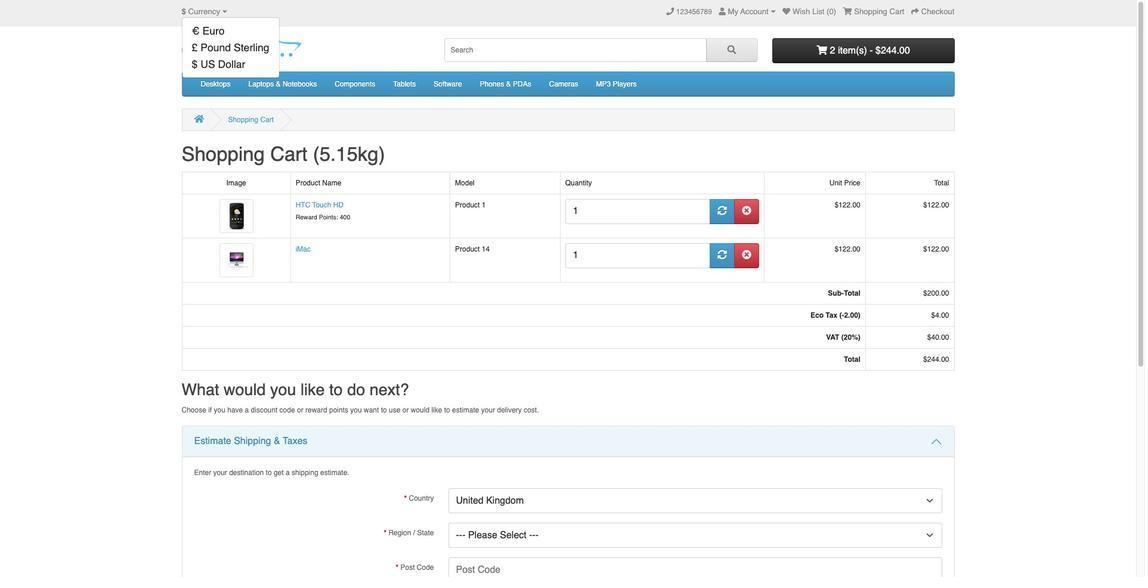 Task type: vqa. For each thing, say whether or not it's contained in the screenshot.
the top the 'Shopping Cart'
yes



Task type: locate. For each thing, give the bounding box(es) containing it.
1 horizontal spatial shopping cart
[[854, 7, 905, 16]]

0 horizontal spatial or
[[297, 406, 303, 415]]

0 horizontal spatial you
[[214, 406, 225, 415]]

sub-total
[[828, 289, 861, 297]]

what would you like to do next?
[[182, 380, 409, 399]]

-
[[870, 45, 873, 56]]

$ left currency
[[182, 7, 186, 16]]

1 vertical spatial $244.00
[[923, 355, 949, 364]]

1 horizontal spatial $244.00
[[923, 355, 949, 364]]

$
[[182, 7, 186, 16], [192, 58, 198, 70]]

to left get
[[266, 469, 272, 477]]

$200.00
[[923, 289, 949, 297]]

shopping up image
[[182, 143, 265, 166]]

None text field
[[565, 199, 710, 224], [565, 243, 710, 268], [565, 199, 710, 224], [565, 243, 710, 268]]

1 vertical spatial product
[[455, 201, 480, 209]]

imac link
[[296, 245, 311, 253]]

1 horizontal spatial like
[[431, 406, 442, 415]]

1 horizontal spatial or
[[402, 406, 409, 415]]

0 vertical spatial your
[[481, 406, 495, 415]]

14
[[482, 245, 490, 253]]

shopping down laptops
[[228, 116, 258, 124]]

do
[[347, 380, 365, 399]]

remove image
[[742, 206, 752, 215], [742, 250, 752, 260]]

2 remove image from the top
[[742, 250, 752, 260]]

caret down image inside my account 'link'
[[771, 8, 776, 16]]

vat
[[826, 333, 840, 342]]

1 horizontal spatial you
[[270, 380, 296, 399]]

remove image right update image
[[742, 206, 752, 215]]

1 vertical spatial remove image
[[742, 250, 752, 260]]

estimate shipping & taxes button
[[182, 426, 954, 457]]

a right have
[[245, 406, 249, 415]]

1 horizontal spatial shopping cart link
[[843, 7, 905, 16]]

a right get
[[286, 469, 290, 477]]

0 horizontal spatial $244.00
[[876, 45, 910, 56]]

1
[[482, 201, 486, 209]]

shopping cart (5.15kg)
[[182, 143, 385, 166]]

1 remove image from the top
[[742, 206, 752, 215]]

product for product name
[[296, 179, 320, 187]]

would up have
[[224, 380, 266, 399]]

1 caret down image from the left
[[222, 8, 227, 16]]

0 vertical spatial product
[[296, 179, 320, 187]]

€ euro link
[[182, 23, 279, 39]]

2 horizontal spatial you
[[350, 406, 362, 415]]

product for product 1
[[455, 201, 480, 209]]

& left taxes
[[274, 436, 280, 447]]

0 horizontal spatial shopping cart
[[228, 116, 274, 124]]

components
[[335, 80, 375, 88]]

1 horizontal spatial caret down image
[[771, 8, 776, 16]]

shopping cart link
[[843, 7, 905, 16], [228, 116, 274, 124]]

dollar
[[218, 58, 245, 70]]

want
[[364, 406, 379, 415]]

like left estimate at left bottom
[[431, 406, 442, 415]]

0 vertical spatial shopping
[[854, 7, 888, 16]]

laptops
[[248, 80, 274, 88]]

1 vertical spatial your
[[213, 469, 227, 477]]

caret down image left heart icon
[[771, 8, 776, 16]]

2 vertical spatial product
[[455, 245, 480, 253]]

product up the htc
[[296, 179, 320, 187]]

$122.00
[[835, 201, 861, 209], [923, 201, 949, 209], [835, 245, 861, 253], [923, 245, 949, 253]]

your left delivery
[[481, 406, 495, 415]]

shopping cart image
[[817, 45, 827, 55]]

or
[[297, 406, 303, 415], [402, 406, 409, 415]]

or right "code"
[[297, 406, 303, 415]]

0 horizontal spatial caret down image
[[222, 8, 227, 16]]

imac
[[296, 245, 311, 253]]

user image
[[719, 8, 726, 16]]

1 vertical spatial would
[[411, 406, 430, 415]]

& right laptops
[[276, 80, 281, 88]]

unit
[[830, 179, 842, 187]]

&
[[276, 80, 281, 88], [506, 80, 511, 88], [274, 436, 280, 447]]

mp3 players link
[[587, 72, 646, 96]]

my account link
[[719, 7, 776, 16]]

model
[[455, 179, 475, 187]]

checkout link
[[911, 7, 955, 16]]

points
[[329, 406, 348, 415]]

like up 'reward'
[[301, 380, 325, 399]]

would
[[224, 380, 266, 399], [411, 406, 430, 415]]

Post Code text field
[[448, 558, 942, 577]]

caret down image
[[222, 8, 227, 16], [771, 8, 776, 16]]

2 vertical spatial shopping
[[182, 143, 265, 166]]

cart down laptops
[[260, 116, 274, 124]]

0 horizontal spatial a
[[245, 406, 249, 415]]

heart image
[[783, 8, 790, 16]]

shopping cart link down laptops
[[228, 116, 274, 124]]

$ us dollar link
[[182, 56, 279, 73]]

like
[[301, 380, 325, 399], [431, 406, 442, 415]]

2 or from the left
[[402, 406, 409, 415]]

$ left us
[[192, 58, 198, 70]]

0 horizontal spatial like
[[301, 380, 325, 399]]

0 vertical spatial cart
[[890, 7, 905, 16]]

code
[[417, 563, 434, 572]]

or right use
[[402, 406, 409, 415]]

cart left share image
[[890, 7, 905, 16]]

region / state
[[389, 529, 434, 537]]

would right use
[[411, 406, 430, 415]]

htc
[[296, 201, 310, 209]]

1 horizontal spatial a
[[286, 469, 290, 477]]

remove image right update icon
[[742, 250, 752, 260]]

0 vertical spatial shopping cart
[[854, 7, 905, 16]]

notebooks
[[283, 80, 317, 88]]

you left want
[[350, 406, 362, 415]]

you up "code"
[[270, 380, 296, 399]]

0 vertical spatial would
[[224, 380, 266, 399]]

estimate
[[452, 406, 479, 415]]

shopping cart link up -
[[843, 7, 905, 16]]

shopping cart right shopping cart image
[[854, 7, 905, 16]]

product 14
[[455, 245, 490, 253]]

your right enter
[[213, 469, 227, 477]]

0 vertical spatial remove image
[[742, 206, 752, 215]]

phone image
[[666, 8, 674, 16]]

& inside 'dropdown button'
[[274, 436, 280, 447]]

choose if you have a discount code or reward points you want to use or would like to estimate your delivery cost.
[[182, 406, 539, 415]]

caret down image up € euro link
[[222, 8, 227, 16]]

players
[[613, 80, 637, 88]]

your store image
[[182, 38, 301, 61]]

my account
[[728, 7, 769, 16]]

0 horizontal spatial your
[[213, 469, 227, 477]]

1 vertical spatial $
[[192, 58, 198, 70]]

product left 14
[[455, 245, 480, 253]]

& for pdas
[[506, 80, 511, 88]]

discount
[[251, 406, 278, 415]]

Search text field
[[444, 38, 707, 62]]

to left the do at the bottom
[[329, 380, 343, 399]]

$244.00 right -
[[876, 45, 910, 56]]

shipping
[[292, 469, 318, 477]]

2 item(s) - $244.00 button
[[772, 38, 955, 63]]

shopping cart down laptops
[[228, 116, 274, 124]]

htc touch hd link
[[296, 201, 344, 209]]

0 vertical spatial $244.00
[[876, 45, 910, 56]]

1 horizontal spatial $
[[192, 58, 198, 70]]

caret down image for currency
[[222, 8, 227, 16]]

software link
[[425, 72, 471, 96]]

you right 'if'
[[214, 406, 225, 415]]

phones
[[480, 80, 504, 88]]

product
[[296, 179, 320, 187], [455, 201, 480, 209], [455, 245, 480, 253]]

to
[[329, 380, 343, 399], [381, 406, 387, 415], [444, 406, 450, 415], [266, 469, 272, 477]]

shopping
[[854, 7, 888, 16], [228, 116, 258, 124], [182, 143, 265, 166]]

eco
[[811, 311, 824, 319]]

search image
[[727, 45, 736, 54]]

cost.
[[524, 406, 539, 415]]

sub-
[[828, 289, 844, 297]]

£ pound sterling link
[[182, 39, 279, 56]]

mp3
[[596, 80, 611, 88]]

1 vertical spatial shopping cart link
[[228, 116, 274, 124]]

2 caret down image from the left
[[771, 8, 776, 16]]

touch
[[312, 201, 331, 209]]

0 vertical spatial a
[[245, 406, 249, 415]]

1 vertical spatial shopping cart
[[228, 116, 274, 124]]

0 vertical spatial $
[[182, 7, 186, 16]]

0 horizontal spatial would
[[224, 380, 266, 399]]

cart up product name
[[270, 143, 307, 166]]

shipping
[[234, 436, 271, 447]]

tablets link
[[384, 72, 425, 96]]

$ currency
[[182, 7, 220, 16]]

list
[[812, 7, 825, 16]]

$244.00 down $40.00
[[923, 355, 949, 364]]

shopping right shopping cart image
[[854, 7, 888, 16]]

product left 1
[[455, 201, 480, 209]]

& left "pdas" on the top
[[506, 80, 511, 88]]

pdas
[[513, 80, 531, 88]]



Task type: describe. For each thing, give the bounding box(es) containing it.
pound
[[201, 41, 231, 54]]

share image
[[911, 8, 919, 16]]

region
[[389, 529, 411, 537]]

enter your destination to get a shipping estimate.
[[194, 469, 349, 477]]

0 horizontal spatial shopping cart link
[[228, 116, 274, 124]]

estimate
[[194, 436, 231, 447]]

htc touch hd reward points: 400
[[296, 201, 350, 220]]

product for product 14
[[455, 245, 480, 253]]

tax
[[826, 311, 838, 319]]

2
[[830, 45, 835, 56]]

£
[[192, 41, 198, 54]]

next?
[[370, 380, 409, 399]]

imac image
[[219, 243, 253, 277]]

software
[[434, 80, 462, 88]]

country
[[409, 494, 434, 503]]

1 vertical spatial a
[[286, 469, 290, 477]]

hd
[[333, 201, 344, 209]]

2 vertical spatial total
[[844, 355, 861, 364]]

1 or from the left
[[297, 406, 303, 415]]

reward
[[296, 213, 317, 220]]

update image
[[718, 250, 727, 260]]

account
[[740, 7, 769, 16]]

remove image for product 1
[[742, 206, 752, 215]]

you for have
[[214, 406, 225, 415]]

destination
[[229, 469, 264, 477]]

(20%)
[[842, 333, 861, 342]]

vat (20%)
[[826, 333, 861, 342]]

quantity
[[565, 179, 592, 187]]

estimate.
[[320, 469, 349, 477]]

unit price
[[830, 179, 861, 187]]

2 item(s) - $244.00
[[827, 45, 910, 56]]

1 horizontal spatial your
[[481, 406, 495, 415]]

& for notebooks
[[276, 80, 281, 88]]

taxes
[[283, 436, 308, 447]]

image
[[226, 179, 246, 187]]

(5.15kg)
[[313, 143, 385, 166]]

mp3 players
[[596, 80, 637, 88]]

remove image for product 14
[[742, 250, 752, 260]]

€ euro £ pound sterling $ us dollar
[[192, 24, 269, 70]]

laptops & notebooks link
[[240, 72, 326, 96]]

components link
[[326, 72, 384, 96]]

to left estimate at left bottom
[[444, 406, 450, 415]]

sterling
[[234, 41, 269, 54]]

home image
[[194, 115, 204, 123]]

delivery
[[497, 406, 522, 415]]

product 1
[[455, 201, 486, 209]]

phones & pdas link
[[471, 72, 540, 96]]

laptops & notebooks
[[248, 80, 317, 88]]

2.00)
[[844, 311, 861, 319]]

cameras
[[549, 80, 578, 88]]

1 vertical spatial cart
[[260, 116, 274, 124]]

checkout
[[921, 7, 955, 16]]

2 vertical spatial cart
[[270, 143, 307, 166]]

tablets
[[393, 80, 416, 88]]

1 vertical spatial shopping
[[228, 116, 258, 124]]

code
[[280, 406, 295, 415]]

eco tax (-2.00)
[[811, 311, 861, 319]]

price
[[844, 179, 861, 187]]

use
[[389, 406, 400, 415]]

post code
[[401, 563, 434, 572]]

phones & pdas
[[480, 80, 531, 88]]

cameras link
[[540, 72, 587, 96]]

state
[[417, 529, 434, 537]]

400
[[340, 213, 350, 220]]

wish list (0)
[[793, 7, 836, 16]]

caret down image for my account
[[771, 8, 776, 16]]

currency
[[188, 7, 220, 16]]

(-
[[840, 311, 844, 319]]

what
[[182, 380, 219, 399]]

desktops link
[[192, 72, 240, 96]]

$244.00 inside button
[[876, 45, 910, 56]]

1 horizontal spatial would
[[411, 406, 430, 415]]

1 vertical spatial total
[[844, 289, 861, 297]]

0 vertical spatial total
[[934, 179, 949, 187]]

$ inside € euro £ pound sterling $ us dollar
[[192, 58, 198, 70]]

reward
[[305, 406, 327, 415]]

(0)
[[827, 7, 836, 16]]

us
[[201, 58, 215, 70]]

have
[[227, 406, 243, 415]]

shopping cart image
[[843, 8, 852, 16]]

123456789
[[676, 8, 712, 16]]

wish
[[793, 7, 810, 16]]

post
[[401, 563, 415, 572]]

you for like
[[270, 380, 296, 399]]

product name
[[296, 179, 341, 187]]

to left use
[[381, 406, 387, 415]]

$40.00
[[927, 333, 949, 342]]

my
[[728, 7, 739, 16]]

htc touch hd image
[[219, 199, 253, 233]]

choose
[[182, 406, 206, 415]]

desktops
[[201, 80, 231, 88]]

0 horizontal spatial $
[[182, 7, 186, 16]]

update image
[[718, 206, 727, 215]]

0 vertical spatial like
[[301, 380, 325, 399]]

0 vertical spatial shopping cart link
[[843, 7, 905, 16]]

points:
[[319, 213, 338, 220]]

$4.00
[[931, 311, 949, 319]]

1 vertical spatial like
[[431, 406, 442, 415]]



